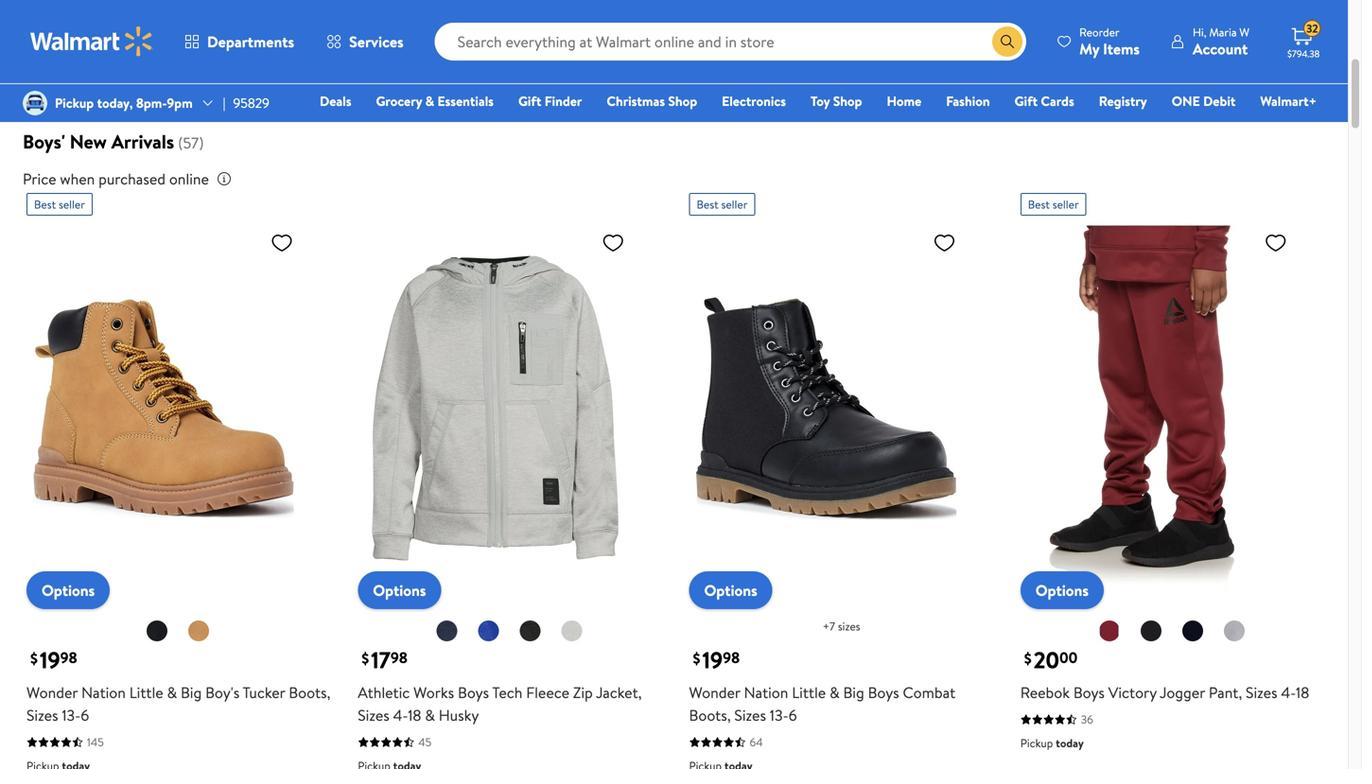 Task type: vqa. For each thing, say whether or not it's contained in the screenshot.
the rightmost Best seller
yes



Task type: locate. For each thing, give the bounding box(es) containing it.
boys up 36
[[1074, 682, 1105, 703]]

seller for reebok boys victory jogger pant, sizes 4-18
[[1053, 196, 1079, 212]]

2 seller from the left
[[721, 196, 748, 212]]

3 options from the left
[[704, 580, 757, 601]]

2 13- from the left
[[770, 705, 789, 726]]

christmas
[[607, 92, 665, 110]]

home link
[[878, 91, 930, 111]]

1 options link from the left
[[26, 572, 110, 609]]

& right bags
[[466, 50, 475, 69]]

1 vertical spatial pickup
[[1021, 735, 1053, 751]]

2 boys from the left
[[868, 682, 899, 703]]

2 $ from the left
[[362, 648, 369, 669]]

6 inside 'wonder nation little & big boy's tucker boots, sizes 13-6'
[[81, 705, 89, 726]]

pickup today, 8pm-9pm
[[55, 94, 193, 112]]

gift left finder
[[518, 92, 542, 110]]

1 horizontal spatial $ 19 98
[[693, 644, 740, 676]]

boys' up price
[[23, 128, 65, 155]]

19 for wonder nation little & big boy's tucker boots, sizes 13-6
[[40, 644, 60, 676]]

fleece
[[526, 682, 570, 703]]

0 horizontal spatial shop
[[63, 50, 92, 69]]

& inside athletic works boys tech fleece zip jacket, sizes 4-18 & husky
[[425, 705, 435, 726]]

hi, maria w account
[[1193, 24, 1250, 59]]

Search search field
[[435, 23, 1027, 61]]

0 horizontal spatial 6
[[81, 705, 89, 726]]

boys' left shoes
[[293, 50, 323, 69]]

deals link
[[311, 91, 360, 111]]

2 $ 19 98 from the left
[[693, 644, 740, 676]]

4- right pant,
[[1281, 682, 1296, 703]]

4 options from the left
[[1036, 580, 1089, 601]]

1 horizontal spatial gift
[[1015, 92, 1038, 110]]

1 best from the left
[[34, 196, 56, 212]]

3 boys from the left
[[1074, 682, 1105, 703]]

 image
[[23, 91, 47, 115]]

0 horizontal spatial pickup
[[55, 94, 94, 112]]

145
[[87, 734, 104, 750]]

wonder for wonder nation little & big boy's tucker boots, sizes 13-6
[[26, 682, 78, 703]]

3 best from the left
[[1028, 196, 1050, 212]]

1 horizontal spatial little
[[792, 682, 826, 703]]

98 for wonder nation little & big boys combat boots, sizes 13-6
[[723, 647, 740, 668]]

big for boys
[[843, 682, 864, 703]]

$ inside $ 17 98
[[362, 648, 369, 669]]

2 19 from the left
[[702, 644, 723, 676]]

options link for wonder nation little & big boys combat boots, sizes 13-6
[[689, 572, 773, 609]]

& down accessories on the top of the page
[[425, 92, 434, 110]]

1 vertical spatial 18
[[408, 705, 421, 726]]

0 horizontal spatial 18
[[408, 705, 421, 726]]

toy shop link
[[802, 91, 871, 111]]

3 98 from the left
[[723, 647, 740, 668]]

0 vertical spatial 18
[[1296, 682, 1310, 703]]

sizes
[[838, 618, 860, 634]]

seller
[[59, 196, 85, 212], [721, 196, 748, 212], [1053, 196, 1079, 212]]

boys' left clothes
[[175, 50, 204, 69]]

boys up husky
[[458, 682, 489, 703]]

finder
[[545, 92, 582, 110]]

98 for wonder nation little & big boy's tucker boots, sizes 13-6
[[60, 647, 77, 668]]

+7
[[823, 618, 835, 634]]

2 wonder from the left
[[689, 682, 740, 703]]

0 horizontal spatial big
[[181, 682, 202, 703]]

1 vertical spatial 4-
[[393, 705, 408, 726]]

1 options from the left
[[42, 580, 95, 601]]

boots,
[[289, 682, 331, 703], [689, 705, 731, 726]]

2 options link from the left
[[358, 572, 441, 609]]

0 horizontal spatial best
[[34, 196, 56, 212]]

1 horizontal spatial nation
[[744, 682, 788, 703]]

wonder inside 'wonder nation little & big boy's tucker boots, sizes 13-6'
[[26, 682, 78, 703]]

shop right toy
[[833, 92, 862, 110]]

w
[[1240, 24, 1250, 40]]

grocery & essentials
[[376, 92, 494, 110]]

1 6 from the left
[[81, 705, 89, 726]]

options for wonder nation little & big boys combat boots, sizes 13-6
[[704, 580, 757, 601]]

0 horizontal spatial 4-
[[393, 705, 408, 726]]

98 inside $ 17 98
[[391, 647, 408, 668]]

one debit link
[[1163, 91, 1244, 111]]

debit
[[1204, 92, 1236, 110]]

0 horizontal spatial wonder
[[26, 682, 78, 703]]

3 options link from the left
[[689, 572, 773, 609]]

shop all new arrivals link
[[49, 0, 148, 83]]

0 horizontal spatial gift
[[518, 92, 542, 110]]

2 6 from the left
[[789, 705, 797, 726]]

2 gift from the left
[[1015, 92, 1038, 110]]

departments button
[[168, 19, 310, 64]]

sizes inside athletic works boys tech fleece zip jacket, sizes 4-18 & husky
[[358, 705, 390, 726]]

2 horizontal spatial seller
[[1053, 196, 1079, 212]]

1 19 from the left
[[40, 644, 60, 676]]

boys'
[[175, 50, 204, 69], [293, 50, 323, 69], [403, 50, 433, 69], [23, 128, 65, 155]]

gift for gift finder
[[518, 92, 542, 110]]

nation for wonder nation little & big boys combat boots, sizes 13-6
[[744, 682, 788, 703]]

little
[[129, 682, 163, 703], [792, 682, 826, 703]]

1 boys from the left
[[458, 682, 489, 703]]

8pm-
[[136, 94, 167, 112]]

big inside wonder nation little & big boys combat boots, sizes 13-6
[[843, 682, 864, 703]]

2 horizontal spatial 98
[[723, 647, 740, 668]]

add to favorites list, athletic works boys tech fleece zip jacket, sizes 4-18 & husky image
[[602, 231, 625, 255]]

13- inside wonder nation little & big boys combat boots, sizes 13-6
[[770, 705, 789, 726]]

0 horizontal spatial little
[[129, 682, 163, 703]]

options
[[42, 580, 95, 601], [373, 580, 426, 601], [704, 580, 757, 601], [1036, 580, 1089, 601]]

3 best seller from the left
[[1028, 196, 1079, 212]]

little inside wonder nation little & big boys combat boots, sizes 13-6
[[792, 682, 826, 703]]

|
[[223, 94, 226, 112]]

little for boys
[[792, 682, 826, 703]]

boys' left bags
[[403, 50, 433, 69]]

sizes inside wonder nation little & big boys combat boots, sizes 13-6
[[735, 705, 766, 726]]

nation inside 'wonder nation little & big boy's tucker boots, sizes 13-6'
[[81, 682, 126, 703]]

boy's
[[205, 682, 240, 703]]

athletic works boys tech fleece zip jacket, sizes 4-18 & husky
[[358, 682, 642, 726]]

wonder nation little & big boys combat boots, sizes 13-6
[[689, 682, 956, 726]]

45
[[418, 734, 432, 750]]

Walmart Site-Wide search field
[[435, 23, 1027, 61]]

little inside 'wonder nation little & big boy's tucker boots, sizes 13-6'
[[129, 682, 163, 703]]

1 horizontal spatial 6
[[789, 705, 797, 726]]

$ for wonder nation little & big boy's tucker boots, sizes 13-6
[[30, 648, 38, 669]]

wonder nation little & big boys combat boots, sizes 13-6 image
[[689, 223, 964, 594]]

electronics
[[722, 92, 786, 110]]

tech
[[492, 682, 523, 703]]

little down black icon
[[129, 682, 163, 703]]

rich black image
[[519, 620, 542, 642]]

boys left the combat
[[868, 682, 899, 703]]

nation inside wonder nation little & big boys combat boots, sizes 13-6
[[744, 682, 788, 703]]

1 $ 19 98 from the left
[[30, 644, 77, 676]]

one debit
[[1172, 92, 1236, 110]]

gift for gift cards
[[1015, 92, 1038, 110]]

98 for athletic works boys tech fleece zip jacket, sizes 4-18 & husky
[[391, 647, 408, 668]]

$ for athletic works boys tech fleece zip jacket, sizes 4-18 & husky
[[362, 648, 369, 669]]

0 horizontal spatial seller
[[59, 196, 85, 212]]

2 best seller from the left
[[697, 196, 748, 212]]

0 horizontal spatial best seller
[[34, 196, 85, 212]]

christmas shop
[[607, 92, 697, 110]]

grocery & essentials link
[[368, 91, 502, 111]]

boys' inside the boys' bags & accessories
[[403, 50, 433, 69]]

$ 17 98
[[362, 644, 408, 676]]

1 horizontal spatial big
[[843, 682, 864, 703]]

2 best from the left
[[697, 196, 719, 212]]

4 $ from the left
[[1024, 648, 1032, 669]]

best seller for reebok boys victory jogger pant, sizes 4-18
[[1028, 196, 1079, 212]]

boots, inside 'wonder nation little & big boy's tucker boots, sizes 13-6'
[[289, 682, 331, 703]]

0 horizontal spatial boots,
[[289, 682, 331, 703]]

wonder for wonder nation little & big boys combat boots, sizes 13-6
[[689, 682, 740, 703]]

online
[[169, 168, 209, 189]]

0 horizontal spatial nation
[[81, 682, 126, 703]]

20
[[1034, 644, 1060, 676]]

1 wonder from the left
[[26, 682, 78, 703]]

gift left "cards"
[[1015, 92, 1038, 110]]

options for reebok boys victory jogger pant, sizes 4-18
[[1036, 580, 1089, 601]]

18
[[1296, 682, 1310, 703], [408, 705, 421, 726]]

1 13- from the left
[[62, 705, 81, 726]]

2 big from the left
[[843, 682, 864, 703]]

little down +7
[[792, 682, 826, 703]]

little for boy's
[[129, 682, 163, 703]]

3 seller from the left
[[1053, 196, 1079, 212]]

athletic
[[358, 682, 410, 703]]

boots, for wonder nation little & big boys combat boots, sizes 13-6
[[689, 705, 731, 726]]

legal information image
[[217, 171, 232, 186]]

13-
[[62, 705, 81, 726], [770, 705, 789, 726]]

1 horizontal spatial shop
[[668, 92, 697, 110]]

big left "boy's"
[[181, 682, 202, 703]]

0 horizontal spatial 98
[[60, 647, 77, 668]]

&
[[466, 50, 475, 69], [425, 92, 434, 110], [167, 682, 177, 703], [830, 682, 840, 703], [425, 705, 435, 726]]

wonder nation little & big boy's tucker boots, sizes 13-6 image
[[26, 223, 301, 594]]

nation up 64
[[744, 682, 788, 703]]

best seller for wonder nation little & big boy's tucker boots, sizes 13-6
[[34, 196, 85, 212]]

cards
[[1041, 92, 1074, 110]]

0 horizontal spatial boys
[[458, 682, 489, 703]]

& left "boy's"
[[167, 682, 177, 703]]

nation up 145
[[81, 682, 126, 703]]

1 horizontal spatial best
[[697, 196, 719, 212]]

1 little from the left
[[129, 682, 163, 703]]

reebok
[[1021, 682, 1070, 703]]

1 gift from the left
[[518, 92, 542, 110]]

boys' shoes link
[[276, 0, 375, 70]]

big for boy's
[[181, 682, 202, 703]]

| 95829
[[223, 94, 270, 112]]

boys inside athletic works boys tech fleece zip jacket, sizes 4-18 & husky
[[458, 682, 489, 703]]

0 vertical spatial boots,
[[289, 682, 331, 703]]

18 right pant,
[[1296, 682, 1310, 703]]

18 up 45
[[408, 705, 421, 726]]

1 horizontal spatial 13-
[[770, 705, 789, 726]]

1 horizontal spatial boots,
[[689, 705, 731, 726]]

0 vertical spatial pickup
[[55, 94, 94, 112]]

0 horizontal spatial 13-
[[62, 705, 81, 726]]

electronics link
[[713, 91, 795, 111]]

1 horizontal spatial 18
[[1296, 682, 1310, 703]]

4 options link from the left
[[1021, 572, 1104, 609]]

price
[[23, 168, 56, 189]]

1 horizontal spatial 98
[[391, 647, 408, 668]]

options link for wonder nation little & big boy's tucker boots, sizes 13-6
[[26, 572, 110, 609]]

3 $ from the left
[[693, 648, 701, 669]]

17
[[371, 644, 391, 676]]

2 horizontal spatial best
[[1028, 196, 1050, 212]]

1 seller from the left
[[59, 196, 85, 212]]

2 98 from the left
[[391, 647, 408, 668]]

1 98 from the left
[[60, 647, 77, 668]]

4-
[[1281, 682, 1296, 703], [393, 705, 408, 726]]

0 horizontal spatial $ 19 98
[[30, 644, 77, 676]]

best
[[34, 196, 56, 212], [697, 196, 719, 212], [1028, 196, 1050, 212]]

2 little from the left
[[792, 682, 826, 703]]

4- down athletic
[[393, 705, 408, 726]]

new
[[111, 50, 134, 69]]

1 horizontal spatial best seller
[[697, 196, 748, 212]]

0 vertical spatial 4-
[[1281, 682, 1296, 703]]

1 $ from the left
[[30, 648, 38, 669]]

$ inside $ 20 00
[[1024, 648, 1032, 669]]

best for wonder nation little & big boys combat boots, sizes 13-6
[[697, 196, 719, 212]]

boots, for wonder nation little & big boy's tucker boots, sizes 13-6
[[289, 682, 331, 703]]

toy
[[811, 92, 830, 110]]

2 horizontal spatial boys
[[1074, 682, 1105, 703]]

shop inside the "shop all new arrivals"
[[63, 50, 92, 69]]

& down +7
[[830, 682, 840, 703]]

2 nation from the left
[[744, 682, 788, 703]]

big down 'sizes'
[[843, 682, 864, 703]]

2 horizontal spatial shop
[[833, 92, 862, 110]]

pickup left today
[[1021, 735, 1053, 751]]

deals
[[320, 92, 351, 110]]

gift finder
[[518, 92, 582, 110]]

pickup
[[55, 94, 94, 112], [1021, 735, 1053, 751]]

13- inside 'wonder nation little & big boy's tucker boots, sizes 13-6'
[[62, 705, 81, 726]]

fashion
[[946, 92, 990, 110]]

19 for wonder nation little & big boys combat boots, sizes 13-6
[[702, 644, 723, 676]]

95829
[[233, 94, 270, 112]]

boys inside wonder nation little & big boys combat boots, sizes 13-6
[[868, 682, 899, 703]]

soft silver heather image
[[560, 620, 583, 642]]

19
[[40, 644, 60, 676], [702, 644, 723, 676]]

1 nation from the left
[[81, 682, 126, 703]]

1 vertical spatial boots,
[[689, 705, 731, 726]]

1 big from the left
[[181, 682, 202, 703]]

pickup down arrivals
[[55, 94, 94, 112]]

navy image
[[1182, 620, 1204, 642]]

best seller
[[34, 196, 85, 212], [697, 196, 748, 212], [1028, 196, 1079, 212]]

boys' inside boys' shoes link
[[293, 50, 323, 69]]

really royal heather image
[[477, 620, 500, 642]]

$ for wonder nation little & big boys combat boots, sizes 13-6
[[693, 648, 701, 669]]

1 horizontal spatial wonder
[[689, 682, 740, 703]]

pickup for pickup today, 8pm-9pm
[[55, 94, 94, 112]]

wonder inside wonder nation little & big boys combat boots, sizes 13-6
[[689, 682, 740, 703]]

add to favorites list, wonder nation little & big boy's tucker boots, sizes 13-6 image
[[271, 231, 293, 255]]

1 horizontal spatial 19
[[702, 644, 723, 676]]

nation
[[81, 682, 126, 703], [744, 682, 788, 703]]

shop right christmas
[[668, 92, 697, 110]]

price when purchased online
[[23, 168, 209, 189]]

1 horizontal spatial 4-
[[1281, 682, 1296, 703]]

clothes
[[208, 50, 249, 69]]

6 inside wonder nation little & big boys combat boots, sizes 13-6
[[789, 705, 797, 726]]

1 best seller from the left
[[34, 196, 85, 212]]

big inside 'wonder nation little & big boy's tucker boots, sizes 13-6'
[[181, 682, 202, 703]]

32
[[1307, 21, 1319, 37]]

2 horizontal spatial best seller
[[1028, 196, 1079, 212]]

boots, inside wonder nation little & big boys combat boots, sizes 13-6
[[689, 705, 731, 726]]

1 horizontal spatial pickup
[[1021, 735, 1053, 751]]

options for wonder nation little & big boy's tucker boots, sizes 13-6
[[42, 580, 95, 601]]

shoes
[[326, 50, 358, 69]]

boys' for new
[[23, 128, 65, 155]]

$ 19 98
[[30, 644, 77, 676], [693, 644, 740, 676]]

0 horizontal spatial 19
[[40, 644, 60, 676]]

black image
[[1140, 620, 1163, 642]]

1 horizontal spatial boys
[[868, 682, 899, 703]]

1 horizontal spatial seller
[[721, 196, 748, 212]]

seller for wonder nation little & big boy's tucker boots, sizes 13-6
[[59, 196, 85, 212]]

& down works
[[425, 705, 435, 726]]

shop left "all"
[[63, 50, 92, 69]]



Task type: describe. For each thing, give the bounding box(es) containing it.
registry
[[1099, 92, 1147, 110]]

best for wonder nation little & big boy's tucker boots, sizes 13-6
[[34, 196, 56, 212]]

one
[[1172, 92, 1200, 110]]

jogger
[[1160, 682, 1205, 703]]

2 options from the left
[[373, 580, 426, 601]]

boys' for bags
[[403, 50, 433, 69]]

$794.38
[[1288, 47, 1320, 60]]

black image
[[146, 620, 169, 642]]

new
[[70, 128, 107, 155]]

nation for wonder nation little & big boy's tucker boots, sizes 13-6
[[81, 682, 126, 703]]

christmas shop link
[[598, 91, 706, 111]]

search icon image
[[1000, 34, 1015, 49]]

services
[[349, 31, 404, 52]]

sleet heather image
[[1223, 620, 1246, 642]]

reebok boys victory jogger pant, sizes 4-18
[[1021, 682, 1310, 703]]

reorder
[[1080, 24, 1120, 40]]

zip
[[573, 682, 593, 703]]

maria
[[1209, 24, 1237, 40]]

biking red image
[[1098, 620, 1121, 642]]

& inside the boys' bags & accessories
[[466, 50, 475, 69]]

combat
[[903, 682, 956, 703]]

boys' clothes image
[[178, 0, 246, 45]]

(57)
[[178, 133, 204, 153]]

departments
[[207, 31, 294, 52]]

pickup for pickup today
[[1021, 735, 1053, 751]]

bags
[[436, 50, 463, 69]]

toy shop
[[811, 92, 862, 110]]

pant,
[[1209, 682, 1242, 703]]

gift cards
[[1015, 92, 1074, 110]]

my
[[1080, 38, 1100, 59]]

boys' for clothes
[[175, 50, 204, 69]]

reebok boys victory jogger pant, sizes 4-18 image
[[1021, 223, 1295, 594]]

reorder my items
[[1080, 24, 1140, 59]]

64
[[750, 734, 763, 750]]

blue cove heather image
[[436, 620, 458, 642]]

fashion link
[[938, 91, 999, 111]]

add to favorites list, wonder nation little & big boys combat boots, sizes 13-6 image
[[933, 231, 956, 255]]

best for reebok boys victory jogger pant, sizes 4-18
[[1028, 196, 1050, 212]]

wonder nation little & big boy's tucker boots, sizes 13-6
[[26, 682, 331, 726]]

grocery
[[376, 92, 422, 110]]

shop all new arrivals
[[63, 50, 134, 82]]

boys' for shoes
[[293, 50, 323, 69]]

wheat image
[[187, 620, 210, 642]]

13- for wonder nation little & big boys combat boots, sizes 13-6
[[770, 705, 789, 726]]

walmart+ link
[[1252, 91, 1325, 111]]

today,
[[97, 94, 133, 112]]

best seller for wonder nation little & big boys combat boots, sizes 13-6
[[697, 196, 748, 212]]

home
[[887, 92, 922, 110]]

works
[[414, 682, 454, 703]]

victory
[[1109, 682, 1157, 703]]

gift finder link
[[510, 91, 591, 111]]

6 for wonder nation little & big boys combat boots, sizes 13-6
[[789, 705, 797, 726]]

gift cards link
[[1006, 91, 1083, 111]]

boys' bags & accessories link
[[390, 0, 488, 83]]

boys' clothes link
[[163, 0, 261, 70]]

account
[[1193, 38, 1248, 59]]

walmart image
[[30, 26, 153, 57]]

athletic works boys tech fleece zip jacket, sizes 4-18 & husky image
[[358, 223, 632, 594]]

seller for wonder nation little & big boys combat boots, sizes 13-6
[[721, 196, 748, 212]]

$ 20 00
[[1024, 644, 1078, 676]]

today
[[1056, 735, 1084, 751]]

boys' shoes image
[[291, 0, 360, 45]]

accessories
[[406, 63, 471, 82]]

$ 19 98 for wonder nation little & big boy's tucker boots, sizes 13-6
[[30, 644, 77, 676]]

00
[[1060, 647, 1078, 668]]

items
[[1103, 38, 1140, 59]]

hi,
[[1193, 24, 1207, 40]]

add to favorites list, reebok boys victory jogger pant, sizes 4-18 image
[[1265, 231, 1287, 255]]

shop all new arrivals image
[[64, 0, 132, 45]]

6 for wonder nation little & big boy's tucker boots, sizes 13-6
[[81, 705, 89, 726]]

all
[[95, 50, 107, 69]]

4- inside athletic works boys tech fleece zip jacket, sizes 4-18 & husky
[[393, 705, 408, 726]]

13- for wonder nation little & big boy's tucker boots, sizes 13-6
[[62, 705, 81, 726]]

boys' clothes
[[175, 50, 249, 69]]

when
[[60, 168, 95, 189]]

options link for reebok boys victory jogger pant, sizes 4-18
[[1021, 572, 1104, 609]]

shop for toy shop
[[833, 92, 862, 110]]

boys' shoes
[[293, 50, 358, 69]]

jacket,
[[596, 682, 642, 703]]

36
[[1081, 712, 1094, 728]]

sizes inside 'wonder nation little & big boy's tucker boots, sizes 13-6'
[[26, 705, 58, 726]]

tucker
[[243, 682, 285, 703]]

& inside wonder nation little & big boys combat boots, sizes 13-6
[[830, 682, 840, 703]]

essentials
[[438, 92, 494, 110]]

boys' bags & accessories
[[403, 50, 475, 82]]

pickup today
[[1021, 735, 1084, 751]]

arrivals
[[111, 128, 174, 155]]

boys' bags & accessories image
[[405, 0, 473, 45]]

18 inside athletic works boys tech fleece zip jacket, sizes 4-18 & husky
[[408, 705, 421, 726]]

9pm
[[167, 94, 193, 112]]

registry link
[[1091, 91, 1156, 111]]

$ for reebok boys victory jogger pant, sizes 4-18
[[1024, 648, 1032, 669]]

boys' new arrivals (57)
[[23, 128, 204, 155]]

purchased
[[98, 168, 166, 189]]

$ 19 98 for wonder nation little & big boys combat boots, sizes 13-6
[[693, 644, 740, 676]]

arrivals
[[78, 63, 119, 82]]

shop for christmas shop
[[668, 92, 697, 110]]

& inside 'wonder nation little & big boy's tucker boots, sizes 13-6'
[[167, 682, 177, 703]]

services button
[[310, 19, 420, 64]]

walmart+
[[1260, 92, 1317, 110]]



